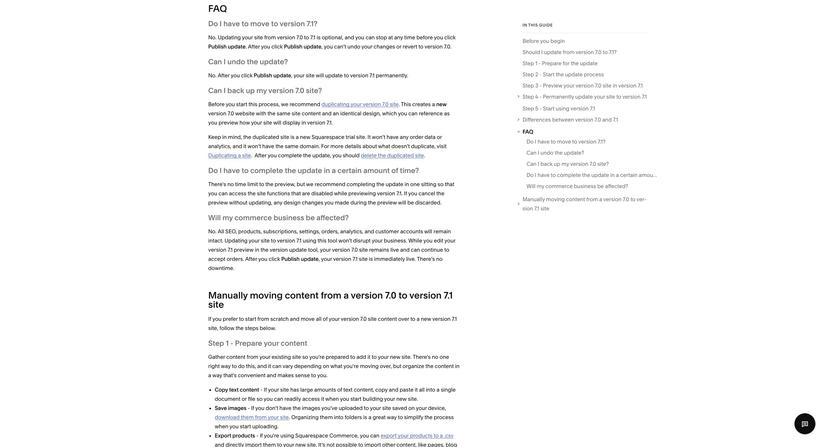 Task type: locate. For each thing, give the bounding box(es) containing it.
way inside . organizing them into folders is a great way to simplify the process when you start uploading.
[[387, 415, 397, 421]]

2 vertical spatial move
[[301, 316, 315, 323]]

manually moving content from a version 7.0 to ver sion 7.1 site
[[523, 196, 647, 212]]

no. for no. updating your site from version 7.0 to 7.1 is optional, and you can stop at any time before you click publish update . after you click publish update , you can't undo your changes or revert to version 7.0.
[[208, 34, 217, 41]]

won't
[[372, 134, 386, 141], [248, 143, 261, 150], [339, 238, 352, 244]]

in
[[613, 82, 617, 89], [302, 120, 306, 126], [222, 134, 227, 141], [324, 167, 330, 175], [611, 172, 615, 179], [405, 181, 409, 188], [255, 247, 259, 254], [455, 364, 460, 370]]

1 vertical spatial 1
[[226, 340, 229, 348]]

trial
[[346, 134, 355, 141]]

products down simplify
[[410, 433, 433, 440]]

tool
[[328, 238, 337, 244]]

moving up scratch
[[250, 290, 283, 301]]

changes inside no. updating your site from version 7.0 to 7.1 is optional, and you can stop at any time before you click publish update . after you click publish update , you can't undo your changes or revert to version 7.0.
[[374, 43, 395, 50]]

1 horizontal spatial 7.1.
[[397, 191, 403, 197]]

delete the duplicated site link
[[361, 152, 424, 159]]

0 vertical spatial affected?
[[605, 183, 628, 190]]

text up document
[[229, 387, 239, 394]]

preview inside before you start this process, we recommend duplicating your version 7.0 site . this creates a new version 7.0 website with the same site content and an identical design, which you can reference as you preview how your site will display in version 7.1.
[[219, 120, 238, 126]]

amount down delete
[[363, 167, 390, 175]]

in inside no. all seo, products, subscriptions, settings, orders, analytics, and customer accounts will remain intact. updating your site to version 7.1 using this tool won't disrupt your business. while you edit your version 7.1 preview in the version update tool, your version 7.0 site remains live and can continue to accept orders. after you click
[[255, 247, 259, 254]]

manually
[[523, 196, 545, 203], [208, 290, 248, 301]]

1 up 2
[[536, 60, 538, 67]]

1 horizontal spatial we
[[306, 181, 314, 188]]

1 horizontal spatial products
[[410, 433, 433, 440]]

during
[[351, 200, 367, 206]]

be inside there's no time limit to the preview, but we recommend completing the update in one sitting so that you can access the site functions that are disabled while previewing version 7.1. if you cancel the preview without updating, any design changes you made during the preview will be discarded.
[[408, 200, 414, 206]]

what up "delete the duplicated site" 'link'
[[378, 143, 390, 150]]

certain down should
[[338, 167, 362, 175]]

keep
[[208, 134, 221, 141]]

step 4 - permanently update your site to version 7.1 button
[[516, 92, 647, 101]]

1 horizontal spatial move
[[301, 316, 315, 323]]

a inside - if your site has large amounts of text content, copy and paste it all into a single document or file so you can readily access it when you start building your new site.
[[437, 387, 440, 394]]

you're down add
[[344, 364, 359, 370]]

1 vertical spatial one
[[440, 354, 449, 361]]

1 inside step 1 - prepare for the update link
[[536, 60, 538, 67]]

0 vertical spatial before
[[523, 38, 539, 44]]

this up the website
[[249, 101, 257, 108]]

any down functions
[[274, 200, 282, 206]]

guide
[[539, 23, 553, 28]]

0 vertical spatial can i back up my version 7.0 site?
[[208, 86, 322, 95]]

copy text content
[[215, 387, 259, 394]]

amount up ver
[[639, 172, 658, 179]]

revert
[[403, 43, 417, 50]]

gather
[[208, 354, 225, 361]]

3 no. from the top
[[208, 229, 217, 235]]

that
[[445, 181, 455, 188], [291, 191, 301, 197]]

duplicated down with
[[253, 134, 279, 141]]

do i have to complete the update in a certain amount of time? down update,
[[208, 167, 419, 175]]

you're up depending
[[310, 354, 325, 361]]

vary
[[283, 364, 293, 370]]

over,
[[380, 364, 392, 370]]

site? up do i have to complete the update in a certain amount of time? "link"
[[598, 161, 609, 168]]

start inside step 2 - start the update process link
[[543, 71, 555, 78]]

- inside step 5 - start using version 7.1 link
[[540, 106, 542, 112]]

do inside "link"
[[527, 172, 534, 179]]

0 vertical spatial ,
[[322, 43, 323, 50]]

images
[[228, 406, 247, 412], [302, 406, 320, 412]]

content left an
[[302, 110, 321, 117]]

in inside "link"
[[611, 172, 615, 179]]

prepare for for
[[542, 60, 562, 67]]

1 vertical spatial any
[[400, 134, 409, 141]]

them down file
[[241, 415, 254, 421]]

0 horizontal spatial can i back up my version 7.0 site?
[[208, 86, 322, 95]]

7.1?
[[307, 19, 318, 28], [609, 49, 617, 55], [598, 139, 606, 145]]

0 horizontal spatial analytics,
[[208, 143, 231, 150]]

and left an
[[322, 110, 332, 117]]

download
[[215, 415, 240, 421]]

- if your site has large amounts of text content, copy and paste it all into a single document or file so you can readily access it when you start building your new site.
[[215, 387, 456, 403]]

0 vertical spatial into
[[426, 387, 435, 394]]

7.1. inside there's no time limit to the preview, but we recommend completing the update in one sitting so that you can access the site functions that are disabled while previewing version 7.1. if you cancel the preview without updating, any design changes you made during the preview will be discarded.
[[397, 191, 403, 197]]

preview up orders.
[[234, 247, 254, 254]]

be down do i have to complete the update in a certain amount of time? "link"
[[598, 183, 604, 190]]

2 products from the left
[[410, 433, 433, 440]]

what down the prepared
[[331, 364, 343, 370]]

can i undo the update? link
[[527, 149, 584, 160]]

can inside no. all seo, products, subscriptions, settings, orders, analytics, and customer accounts will remain intact. updating your site to version 7.1 using this tool won't disrupt your business. while you edit your version 7.1 preview in the version update tool, your version 7.0 site remains live and can continue to accept orders. after you click
[[411, 247, 420, 254]]

content left over
[[378, 316, 397, 323]]

1 text from the left
[[229, 387, 239, 394]]

if up the don't
[[264, 387, 267, 394]]

commerce up products,
[[235, 214, 272, 223]]

1 down follow
[[226, 340, 229, 348]]

them
[[241, 415, 254, 421], [320, 415, 333, 421]]

2 horizontal spatial undo
[[541, 150, 554, 156]]

new up saved
[[396, 396, 407, 403]]

1 vertical spatial using
[[303, 238, 316, 244]]

2 horizontal spatial using
[[556, 106, 570, 112]]

but right over,
[[393, 364, 402, 370]]

2 vertical spatial so
[[257, 396, 263, 403]]

0 vertical spatial any
[[394, 34, 403, 41]]

website
[[235, 110, 255, 117]]

same inside the keep in mind, the duplicated site is a new squarespace trial site. it won't have any order data or analytics, and it won't have the same domain. for more details about what doesn't duplicate, visit duplicating a site .  after you complete the update, you should delete the duplicated site .
[[285, 143, 299, 150]]

and left makes
[[267, 373, 276, 379]]

or inside - if your site has large amounts of text content, copy and paste it all into a single document or file so you can readily access it when you start building your new site.
[[242, 396, 247, 403]]

it right add
[[368, 354, 371, 361]]

0 horizontal spatial time?
[[400, 167, 419, 175]]

if
[[404, 191, 407, 197], [208, 316, 211, 323], [264, 387, 267, 394], [251, 406, 254, 412], [260, 433, 263, 440]]

cancel
[[419, 191, 435, 197]]

and inside if you prefer to start from scratch and move all of your version 7.0 site content over to a new version 7.1 site, follow the steps below.
[[290, 316, 300, 323]]

up up the website
[[246, 86, 255, 95]]

1 horizontal spatial manually
[[523, 196, 545, 203]]

start up preview
[[543, 71, 555, 78]]

remains
[[369, 247, 389, 254]]

there's inside the gather content from your existing site so you're prepared to add it to your new site. there's no one right way to do this, and it can vary depending on what you're moving over, but organize the content in a way that's convenient and makes sense to you.
[[413, 354, 431, 361]]

all inside if you prefer to start from scratch and move all of your version 7.0 site content over to a new version 7.1 site, follow the steps below.
[[316, 316, 322, 323]]

from inside should i update from version 7.0 to 7.1? "link"
[[563, 49, 575, 55]]

1 vertical spatial all
[[419, 387, 425, 394]]

it up the "duplicating a site" link
[[243, 143, 247, 150]]

0 horizontal spatial site?
[[306, 86, 322, 95]]

0 vertical spatial moving
[[546, 196, 565, 203]]

prepare
[[542, 60, 562, 67], [235, 340, 262, 348]]

commerce down can i back up my version 7.0 site? link
[[546, 183, 573, 190]]

step for step 3 - preview your version 7.0 site in version 7.1
[[523, 82, 534, 89]]

duplicated down doesn't
[[387, 152, 414, 159]]

before for before you begin
[[523, 38, 539, 44]]

updating
[[218, 34, 241, 41], [225, 238, 248, 244]]

start for the
[[543, 71, 555, 78]]

1 them from the left
[[241, 415, 254, 421]]

step left 4
[[523, 94, 534, 100]]

of inside do i have to complete the update in a certain amount of time? "link"
[[659, 172, 664, 179]]

step for step 5 - start using version 7.1
[[523, 106, 534, 112]]

1 horizontal spatial time
[[404, 34, 415, 41]]

complete down can i back up my version 7.0 site? link
[[557, 172, 581, 179]]

2 start from the top
[[543, 106, 555, 112]]

faq button
[[516, 127, 647, 137]]

undo inside can i undo the update? link
[[541, 150, 554, 156]]

time up revert
[[404, 34, 415, 41]]

step inside step 2 - start the update process link
[[523, 71, 534, 78]]

continue
[[421, 247, 443, 254]]

new inside - if your site has large amounts of text content, copy and paste it all into a single document or file so you can readily access it when you start building your new site.
[[396, 396, 407, 403]]

content down will my commerce business be affected? link at the top right of the page
[[566, 196, 585, 203]]

- down follow
[[231, 340, 233, 348]]

to inside . organizing them into folders is a great way to simplify the process when you start uploading.
[[398, 415, 403, 421]]

before inside 'link'
[[523, 38, 539, 44]]

using down organizing
[[281, 433, 294, 440]]

if up site,
[[208, 316, 211, 323]]

,
[[322, 43, 323, 50], [291, 72, 293, 79], [319, 256, 320, 263]]

all down manually moving content from a version 7.0 to version 7.1 site
[[316, 316, 322, 323]]

organize
[[403, 364, 424, 370]]

follow
[[220, 325, 234, 332]]

have inside "link"
[[538, 172, 550, 179]]

0 vertical spatial move
[[250, 19, 270, 28]]

prepare down 'steps'
[[235, 340, 262, 348]]

step 2 - start the update process
[[523, 71, 604, 78]]

any inside no. updating your site from version 7.0 to 7.1 is optional, and you can stop at any time before you click publish update . after you click publish update , you can't undo your changes or revert to version 7.0.
[[394, 34, 403, 41]]

7.0
[[297, 34, 303, 41], [595, 49, 602, 55], [595, 82, 602, 89], [295, 86, 304, 95], [382, 101, 389, 108], [228, 110, 234, 117], [595, 117, 601, 123], [590, 161, 596, 168], [623, 196, 629, 203], [352, 247, 358, 254], [385, 290, 397, 301], [360, 316, 367, 323]]

1 vertical spatial be
[[408, 200, 414, 206]]

no. inside no. all seo, products, subscriptions, settings, orders, analytics, and customer accounts will remain intact. updating your site to version 7.1 using this tool won't disrupt your business. while you edit your version 7.1 preview in the version update tool, your version 7.0 site remains live and can continue to accept orders. after you click
[[208, 229, 217, 235]]

site
[[254, 34, 263, 41], [306, 72, 315, 79], [603, 82, 612, 89], [607, 94, 615, 100], [390, 101, 399, 108], [292, 110, 301, 117], [263, 120, 272, 126], [281, 134, 289, 141], [242, 152, 251, 159], [415, 152, 424, 159], [257, 191, 266, 197], [541, 206, 550, 212], [261, 238, 270, 244], [359, 247, 368, 254], [359, 256, 368, 263], [208, 300, 224, 311], [368, 316, 377, 323], [292, 354, 301, 361], [280, 387, 289, 394], [382, 406, 391, 412], [280, 415, 289, 421]]

0 horizontal spatial duplicated
[[253, 134, 279, 141]]

be inside will my commerce business be affected? link
[[598, 183, 604, 190]]

uploaded
[[339, 406, 363, 412]]

document
[[215, 396, 241, 403]]

- inside step 2 - start the update process link
[[540, 71, 542, 78]]

step 4 - permanently update your site to version 7.1
[[523, 94, 647, 100]]

access inside - if your site has large amounts of text content, copy and paste it all into a single document or file so you can readily access it when you start building your new site.
[[302, 396, 320, 403]]

from inside manually moving content from a version 7.0 to version 7.1 site
[[321, 290, 342, 301]]

can i back up my version 7.0 site? down can i undo the update? link
[[527, 161, 609, 168]]

for
[[563, 60, 570, 67]]

- inside step 1 - prepare for the update link
[[539, 60, 541, 67]]

1 vertical spatial manually
[[208, 290, 248, 301]]

- inside - if your site has large amounts of text content, copy and paste it all into a single document or file so you can readily access it when you start building your new site.
[[261, 387, 263, 394]]

moving for 7.1
[[546, 196, 565, 203]]

1 vertical spatial time
[[235, 181, 246, 188]]

from inside the gather content from your existing site so you're prepared to add it to your new site. there's no one right way to do this, and it can vary depending on what you're moving over, but organize the content in a way that's convenient and makes sense to you.
[[247, 354, 258, 361]]

1 no. from the top
[[208, 34, 217, 41]]

and right copy
[[389, 387, 399, 394]]

- down "uploading."
[[256, 433, 259, 440]]

any right at
[[394, 34, 403, 41]]

more
[[331, 143, 344, 150]]

update,
[[312, 152, 331, 159]]

step inside step 1 - prepare for the update link
[[523, 60, 534, 67]]

7.0 inside manually moving content from a version 7.0 to version 7.1 site
[[385, 290, 397, 301]]

squarespace inside the keep in mind, the duplicated site is a new squarespace trial site. it won't have any order data or analytics, and it won't have the same domain. for more details about what doesn't duplicate, visit duplicating a site .  after you complete the update, you should delete the duplicated site .
[[312, 134, 345, 141]]

great
[[373, 415, 386, 421]]

can't
[[334, 43, 346, 50]]

at
[[388, 34, 393, 41]]

- for step 4 - permanently update your site to version 7.1
[[540, 94, 542, 100]]

do i have to move to version 7.1?
[[208, 19, 318, 28], [527, 139, 606, 145]]

1 horizontal spatial amount
[[639, 172, 658, 179]]

mind,
[[228, 134, 242, 141]]

changes down are at the left top
[[302, 200, 323, 206]]

2 vertical spatial no.
[[208, 229, 217, 235]]

content up existing on the left bottom of page
[[281, 340, 307, 348]]

1 vertical spatial update?
[[564, 150, 584, 156]]

site. left it
[[356, 134, 366, 141]]

1 vertical spatial process
[[434, 415, 454, 421]]

moving down will my commerce business be affected? link at the top right of the page
[[546, 196, 565, 203]]

functions
[[267, 191, 290, 197]]

1 vertical spatial no
[[436, 256, 443, 263]]

any inside there's no time limit to the preview, but we recommend completing the update in one sitting so that you can access the site functions that are disabled while previewing version 7.1. if you cancel the preview without updating, any design changes you made during the preview will be discarded.
[[274, 200, 282, 206]]

start inside - if your site has large amounts of text content, copy and paste it all into a single document or file so you can readily access it when you start building your new site.
[[351, 396, 362, 403]]

can i back up my version 7.0 site?
[[208, 86, 322, 95], [527, 161, 609, 168]]

1 vertical spatial 7.1.
[[397, 191, 403, 197]]

analytics, up duplicating
[[208, 143, 231, 150]]

0 horizontal spatial time
[[235, 181, 246, 188]]

7.1 inside the manually moving content from a version 7.0 to ver sion 7.1 site
[[534, 206, 540, 212]]

0 horizontal spatial move
[[250, 19, 270, 28]]

when up export
[[215, 424, 228, 431]]

- right 3
[[540, 82, 542, 89]]

you're down "uploading."
[[264, 433, 279, 440]]

time inside there's no time limit to the preview, but we recommend completing the update in one sitting so that you can access the site functions that are disabled while previewing version 7.1. if you cancel the preview without updating, any design changes you made during the preview will be discarded.
[[235, 181, 246, 188]]

step 5 - start using version 7.1
[[523, 106, 595, 112]]

no. for no. after you click publish update , your site will update to version 7.1 permanently.
[[208, 72, 217, 79]]

business down design
[[274, 214, 304, 223]]

site inside the gather content from your existing site so you're prepared to add it to your new site. there's no one right way to do this, and it can vary depending on what you're moving over, but organize the content in a way that's convenient and makes sense to you.
[[292, 354, 301, 361]]

your inside if you prefer to start from scratch and move all of your version 7.0 site content over to a new version 7.1 site, follow the steps below.
[[329, 316, 340, 323]]

can i back up my version 7.0 site? up process,
[[208, 86, 322, 95]]

step for step 1 - prepare your content
[[208, 340, 224, 348]]

can inside the gather content from your existing site so you're prepared to add it to your new site. there's no one right way to do this, and it can vary depending on what you're moving over, but organize the content in a way that's convenient and makes sense to you.
[[272, 364, 282, 370]]

a inside . organizing them into folders is a great way to simplify the process when you start uploading.
[[369, 415, 372, 421]]

access up without
[[229, 191, 247, 197]]

changes
[[374, 43, 395, 50], [302, 200, 323, 206]]

0 horizontal spatial back
[[228, 86, 244, 95]]

0 vertical spatial manually
[[523, 196, 545, 203]]

0 horizontal spatial moving
[[250, 290, 283, 301]]

no inside there's no time limit to the preview, but we recommend completing the update in one sitting so that you can access the site functions that are disabled while previewing version 7.1. if you cancel the preview without updating, any design changes you made during the preview will be discarded.
[[228, 181, 234, 188]]

7.0 inside the manually moving content from a version 7.0 to ver sion 7.1 site
[[623, 196, 629, 203]]

my
[[257, 86, 267, 95], [562, 161, 569, 168], [537, 183, 545, 190], [223, 214, 233, 223]]

differences between version 7.0 and 7.1 link
[[523, 115, 647, 125]]

access down large
[[302, 396, 320, 403]]

can i undo the update?
[[208, 58, 288, 66], [527, 150, 584, 156]]

preview up mind,
[[219, 120, 238, 126]]

0 vertical spatial prepare
[[542, 60, 562, 67]]

affected? down do i have to complete the update in a certain amount of time? "link"
[[605, 183, 628, 190]]

2 vertical spatial won't
[[339, 238, 352, 244]]

content inside the manually moving content from a version 7.0 to ver sion 7.1 site
[[566, 196, 585, 203]]

0 horizontal spatial there's
[[208, 181, 226, 188]]

0 horizontal spatial 7.1.
[[327, 120, 333, 126]]

changes down stop on the left
[[374, 43, 395, 50]]

there's
[[417, 256, 435, 263]]

update inside there's no time limit to the preview, but we recommend completing the update in one sitting so that you can access the site functions that are disabled while previewing version 7.1. if you cancel the preview without updating, any design changes you made during the preview will be discarded.
[[386, 181, 403, 188]]

1 horizontal spatial 7.1?
[[598, 139, 606, 145]]

so right sitting
[[438, 181, 444, 188]]

move inside if you prefer to start from scratch and move all of your version 7.0 site content over to a new version 7.1 site, follow the steps below.
[[301, 316, 315, 323]]

if left 'cancel'
[[404, 191, 407, 197]]

is left optional,
[[317, 34, 321, 41]]

squarespace up "for"
[[312, 134, 345, 141]]

- for step 1 - prepare your content
[[231, 340, 233, 348]]

0 vertical spatial won't
[[372, 134, 386, 141]]

don't
[[266, 406, 278, 412]]

0 horizontal spatial or
[[242, 396, 247, 403]]

on up you.
[[323, 364, 329, 370]]

way up that's
[[221, 364, 231, 370]]

2 vertical spatial way
[[387, 415, 397, 421]]

1 vertical spatial site.
[[402, 354, 412, 361]]

saved
[[392, 406, 407, 412]]

2 images from the left
[[302, 406, 320, 412]]

won't right it
[[372, 134, 386, 141]]

new up as
[[436, 101, 447, 108]]

permanently.
[[376, 72, 408, 79]]

click inside no. all seo, products, subscriptions, settings, orders, analytics, and customer accounts will remain intact. updating your site to version 7.1 using this tool won't disrupt your business. while you edit your version 7.1 preview in the version update tool, your version 7.0 site remains live and can continue to accept orders. after you click
[[269, 256, 280, 263]]

1 vertical spatial there's
[[413, 354, 431, 361]]

readily
[[285, 396, 301, 403]]

images up organizing
[[302, 406, 320, 412]]

there's down duplicating
[[208, 181, 226, 188]]

faq link
[[523, 127, 647, 137]]

same up display
[[277, 110, 291, 117]]

0 horizontal spatial 7.1?
[[307, 19, 318, 28]]

all right paste
[[419, 387, 425, 394]]

you've
[[322, 406, 338, 412]]

what inside the keep in mind, the duplicated site is a new squarespace trial site. it won't have any order data or analytics, and it won't have the same domain. for more details about what doesn't duplicate, visit duplicating a site .  after you complete the update, you should delete the duplicated site .
[[378, 143, 390, 150]]

2 horizontal spatial be
[[598, 183, 604, 190]]

0 vertical spatial recommend
[[290, 101, 320, 108]]

1 vertical spatial site?
[[598, 161, 609, 168]]

recommend
[[290, 101, 320, 108], [315, 181, 346, 188]]

site,
[[208, 325, 218, 332]]

step
[[523, 60, 534, 67], [523, 71, 534, 78], [523, 82, 534, 89], [523, 94, 534, 100], [523, 106, 534, 112], [208, 340, 224, 348]]

5
[[536, 106, 539, 112]]

site. inside the keep in mind, the duplicated site is a new squarespace trial site. it won't have any order data or analytics, and it won't have the same domain. for more details about what doesn't duplicate, visit duplicating a site .  after you complete the update, you should delete the duplicated site .
[[356, 134, 366, 141]]

- for step 5 - start using version 7.1
[[540, 106, 542, 112]]

1 horizontal spatial or
[[397, 43, 402, 50]]

manually for site
[[208, 290, 248, 301]]

while
[[334, 191, 347, 197]]

no. all seo, products, subscriptions, settings, orders, analytics, and customer accounts will remain intact. updating your site to version 7.1 using this tool won't disrupt your business. while you edit your version 7.1 preview in the version update tool, your version 7.0 site remains live and can continue to accept orders. after you click
[[208, 229, 456, 263]]

a inside the manually moving content from a version 7.0 to ver sion 7.1 site
[[600, 196, 603, 203]]

2 vertical spatial or
[[242, 396, 247, 403]]

2 vertical spatial ,
[[319, 256, 320, 263]]

2 vertical spatial site.
[[408, 396, 418, 403]]

duplicating
[[322, 101, 350, 108]]

0 horizontal spatial up
[[246, 86, 255, 95]]

business
[[574, 183, 596, 190], [274, 214, 304, 223]]

2 text from the left
[[343, 387, 353, 394]]

new right over
[[421, 316, 431, 323]]

analytics, inside no. all seo, products, subscriptions, settings, orders, analytics, and customer accounts will remain intact. updating your site to version 7.1 using this tool won't disrupt your business. while you edit your version 7.1 preview in the version update tool, your version 7.0 site remains live and can continue to accept orders. after you click
[[340, 229, 363, 235]]

1 horizontal spatial changes
[[374, 43, 395, 50]]

we right process,
[[281, 101, 288, 108]]

7.1 inside , your version 7.1 site is immediately live. there's no downtime.
[[353, 256, 358, 263]]

one
[[410, 181, 420, 188], [440, 354, 449, 361]]

one inside the gather content from your existing site so you're prepared to add it to your new site. there's no one right way to do this, and it can vary depending on what you're moving over, but organize the content in a way that's convenient and makes sense to you.
[[440, 354, 449, 361]]

using down settings,
[[303, 238, 316, 244]]

step up gather
[[208, 340, 224, 348]]

text left content,
[[343, 387, 353, 394]]

will my commerce business be affected?
[[527, 183, 628, 190], [208, 214, 349, 223]]

1 start from the top
[[543, 71, 555, 78]]

is inside the keep in mind, the duplicated site is a new squarespace trial site. it won't have any order data or analytics, and it won't have the same domain. for more details about what doesn't duplicate, visit duplicating a site .  after you complete the update, you should delete the duplicated site .
[[291, 134, 295, 141]]

1 vertical spatial 7.1?
[[609, 49, 617, 55]]

1 vertical spatial ,
[[291, 72, 293, 79]]

1 vertical spatial can i back up my version 7.0 site?
[[527, 161, 609, 168]]

time left the limit
[[235, 181, 246, 188]]

2 horizontal spatial this
[[529, 23, 538, 28]]

site.
[[356, 134, 366, 141], [402, 354, 412, 361], [408, 396, 418, 403]]

we inside there's no time limit to the preview, but we recommend completing the update in one sitting so that you can access the site functions that are disabled while previewing version 7.1. if you cancel the preview without updating, any design changes you made during the preview will be discarded.
[[306, 181, 314, 188]]

step inside step 5 - start using version 7.1 link
[[523, 106, 534, 112]]

is inside . organizing them into folders is a great way to simplify the process when you start uploading.
[[363, 415, 367, 421]]

1 vertical spatial same
[[285, 143, 299, 150]]

using up between
[[556, 106, 570, 112]]

2 horizontal spatial moving
[[546, 196, 565, 203]]

0 vertical spatial what
[[378, 143, 390, 150]]

them inside the save images - if you don't have the images you've uploaded to your site saved on your device, download them from your site
[[241, 415, 254, 421]]

back down can i undo the update? link
[[541, 161, 553, 168]]

from inside the manually moving content from a version 7.0 to ver sion 7.1 site
[[587, 196, 598, 203]]

duplicating
[[208, 152, 237, 159]]

the inside if you prefer to start from scratch and move all of your version 7.0 site content over to a new version 7.1 site, follow the steps below.
[[236, 325, 244, 332]]

but up are at the left top
[[297, 181, 305, 188]]

orders.
[[227, 256, 244, 263]]

no. after you click publish update , your site will update to version 7.1 permanently.
[[208, 72, 408, 79]]

2 vertical spatial any
[[274, 200, 282, 206]]

0 horizontal spatial one
[[410, 181, 420, 188]]

0 horizontal spatial all
[[316, 316, 322, 323]]

0 vertical spatial there's
[[208, 181, 226, 188]]

way
[[221, 364, 231, 370], [212, 373, 222, 379], [387, 415, 397, 421]]

0 horizontal spatial process
[[434, 415, 454, 421]]

into
[[426, 387, 435, 394], [334, 415, 344, 421]]

that up design
[[291, 191, 301, 197]]

this right in
[[529, 23, 538, 28]]

1 horizontal spatial so
[[302, 354, 308, 361]]

design,
[[363, 110, 381, 117]]

2 no. from the top
[[208, 72, 217, 79]]

start right 5
[[543, 106, 555, 112]]

squarespace down organizing
[[295, 433, 328, 440]]

complete down domain.
[[278, 152, 302, 159]]

. inside no. updating your site from version 7.0 to 7.1 is optional, and you can stop at any time before you click publish update . after you click publish update , you can't undo your changes or revert to version 7.0.
[[246, 43, 247, 50]]

0 horizontal spatial this
[[249, 101, 257, 108]]

moving inside the manually moving content from a version 7.0 to ver sion 7.1 site
[[546, 196, 565, 203]]

start
[[543, 71, 555, 78], [543, 106, 555, 112]]

i inside "link"
[[535, 172, 537, 179]]

7.1 inside if you prefer to start from scratch and move all of your version 7.0 site content over to a new version 7.1 site, follow the steps below.
[[452, 316, 457, 323]]

1 horizontal spatial before
[[523, 38, 539, 44]]

1 horizontal spatial analytics,
[[340, 229, 363, 235]]

step 3 - preview your version 7.0 site in version 7.1
[[523, 82, 643, 89]]

won't down how
[[248, 143, 261, 150]]

1 horizontal spatial this
[[318, 238, 327, 244]]

7.1 inside "dropdown button"
[[613, 117, 618, 123]]

0 horizontal spatial will my commerce business be affected?
[[208, 214, 349, 223]]

do i have to complete the update in a certain amount of time? up will my commerce business be affected? link at the top right of the page
[[527, 172, 679, 179]]

no
[[228, 181, 234, 188], [436, 256, 443, 263], [432, 354, 439, 361]]

. inside . organizing them into folders is a great way to simplify the process when you start uploading.
[[289, 415, 290, 421]]

0 horizontal spatial 1
[[226, 340, 229, 348]]

1 horizontal spatial do i have to complete the update in a certain amount of time?
[[527, 172, 679, 179]]

start inside before you start this process, we recommend duplicating your version 7.0 site . this creates a new version 7.0 website with the same site content and an identical design, which you can reference as you preview how your site will display in version 7.1.
[[236, 101, 247, 108]]

1 horizontal spatial moving
[[360, 364, 379, 370]]

0 vertical spatial update?
[[260, 58, 288, 66]]

0 vertical spatial site.
[[356, 134, 366, 141]]

duplicate,
[[411, 143, 436, 150]]

1 vertical spatial into
[[334, 415, 344, 421]]

them down the you've
[[320, 415, 333, 421]]

we up are at the left top
[[306, 181, 314, 188]]

0 vertical spatial start
[[543, 71, 555, 78]]

2 them from the left
[[320, 415, 333, 421]]

2 horizontal spatial 7.1?
[[609, 49, 617, 55]]

content
[[302, 110, 321, 117], [566, 196, 585, 203], [285, 290, 319, 301], [378, 316, 397, 323], [281, 340, 307, 348], [226, 354, 246, 361], [435, 364, 454, 370], [240, 387, 259, 394]]

1 horizontal spatial one
[[440, 354, 449, 361]]

manually moving content from a version 7.0 to version 7.1 site
[[208, 290, 453, 311]]

1
[[536, 60, 538, 67], [226, 340, 229, 348]]

2 vertical spatial you're
[[264, 433, 279, 440]]

prepare for your
[[235, 340, 262, 348]]

update inside no. all seo, products, subscriptions, settings, orders, analytics, and customer accounts will remain intact. updating your site to version 7.1 using this tool won't disrupt your business. while you edit your version 7.1 preview in the version update tool, your version 7.0 site remains live and can continue to accept orders. after you click
[[289, 247, 307, 254]]

it inside the keep in mind, the duplicated site is a new squarespace trial site. it won't have any order data or analytics, and it won't have the same domain. for more details about what doesn't duplicate, visit duplicating a site .  after you complete the update, you should delete the duplicated site .
[[243, 143, 247, 150]]



Task type: vqa. For each thing, say whether or not it's contained in the screenshot.
the note in the disable developer mode by opening the settings panel , then clicking developer tools , clicking developer mode , and switching the toggle off. note that
no



Task type: describe. For each thing, give the bounding box(es) containing it.
and inside the keep in mind, the duplicated site is a new squarespace trial site. it won't have any order data or analytics, and it won't have the same domain. for more details about what doesn't duplicate, visit duplicating a site .  after you complete the update, you should delete the duplicated site .
[[233, 143, 242, 150]]

version inside , your version 7.1 site is immediately live. there's no downtime.
[[333, 256, 351, 263]]

0 vertical spatial you're
[[310, 354, 325, 361]]

site inside the manually moving content from a version 7.0 to ver sion 7.1 site
[[541, 206, 550, 212]]

before you begin link
[[523, 36, 565, 48]]

time inside no. updating your site from version 7.0 to 7.1 is optional, and you can stop at any time before you click publish update . after you click publish update , you can't undo your changes or revert to version 7.0.
[[404, 34, 415, 41]]

one inside there's no time limit to the preview, but we recommend completing the update in one sitting so that you can access the site functions that are disabled while previewing version 7.1. if you cancel the preview without updating, any design changes you made during the preview will be discarded.
[[410, 181, 420, 188]]

can inside no. updating your site from version 7.0 to 7.1 is optional, and you can stop at any time before you click publish update . after you click publish update , you can't undo your changes or revert to version 7.0.
[[366, 34, 375, 41]]

. inside before you start this process, we recommend duplicating your version 7.0 site . this creates a new version 7.0 website with the same site content and an identical design, which you can reference as you preview how your site will display in version 7.1.
[[399, 101, 400, 108]]

2 vertical spatial be
[[306, 214, 315, 223]]

start inside if you prefer to start from scratch and move all of your version 7.0 site content over to a new version 7.1 site, follow the steps below.
[[245, 316, 256, 323]]

0 vertical spatial way
[[221, 364, 231, 370]]

commerce inside will my commerce business be affected? link
[[546, 183, 573, 190]]

manually moving content from a version 7.0 to ver sion 7.1 site link
[[523, 195, 647, 214]]

0 horizontal spatial update?
[[260, 58, 288, 66]]

but inside the gather content from your existing site so you're prepared to add it to your new site. there's no one right way to do this, and it can vary depending on what you're moving over, but organize the content in a way that's convenient and makes sense to you.
[[393, 364, 402, 370]]

7.0 inside no. updating your site from version 7.0 to 7.1 is optional, and you can stop at any time before you click publish update . after you click publish update , you can't undo your changes or revert to version 7.0.
[[297, 34, 303, 41]]

in inside the gather content from your existing site so you're prepared to add it to your new site. there's no one right way to do this, and it can vary depending on what you're moving over, but organize the content in a way that's convenient and makes sense to you.
[[455, 364, 460, 370]]

content up file
[[240, 387, 259, 394]]

0 horizontal spatial do i have to complete the update in a certain amount of time?
[[208, 167, 419, 175]]

to inside the manually moving content from a version 7.0 to ver sion 7.1 site
[[631, 196, 636, 203]]

sense
[[295, 373, 310, 379]]

0 vertical spatial will my commerce business be affected?
[[527, 183, 628, 190]]

1 horizontal spatial process
[[584, 71, 604, 78]]

7.1 inside no. updating your site from version 7.0 to 7.1 is optional, and you can stop at any time before you click publish update . after you click publish update , you can't undo your changes or revert to version 7.0.
[[310, 34, 315, 41]]

manually for 7.1
[[523, 196, 545, 203]]

amounts
[[314, 387, 336, 394]]

0 vertical spatial 7.1?
[[307, 19, 318, 28]]

process,
[[259, 101, 280, 108]]

site inside , your version 7.1 site is immediately live. there's no downtime.
[[359, 256, 368, 263]]

it right paste
[[415, 387, 418, 394]]

- for step 3 - preview your version 7.0 site in version 7.1
[[540, 82, 542, 89]]

content up do
[[226, 354, 246, 361]]

this inside before you start this process, we recommend duplicating your version 7.0 site . this creates a new version 7.0 website with the same site content and an identical design, which you can reference as you preview how your site will display in version 7.1.
[[249, 101, 257, 108]]

scratch
[[271, 316, 289, 323]]

0 vertical spatial can i undo the update?
[[208, 58, 288, 66]]

will inside before you start this process, we recommend duplicating your version 7.0 site . this creates a new version 7.0 website with the same site content and an identical design, which you can reference as you preview how your site will display in version 7.1.
[[273, 120, 281, 126]]

or inside no. updating your site from version 7.0 to 7.1 is optional, and you can stop at any time before you click publish update . after you click publish update , you can't undo your changes or revert to version 7.0.
[[397, 43, 402, 50]]

differences between version 7.0 and 7.1 button
[[516, 115, 647, 125]]

complete inside "link"
[[557, 172, 581, 179]]

1 vertical spatial you're
[[344, 364, 359, 370]]

have inside the save images - if you don't have the images you've uploaded to your site saved on your device, download them from your site
[[280, 406, 292, 412]]

from inside no. updating your site from version 7.0 to 7.1 is optional, and you can stop at any time before you click publish update . after you click publish update , you can't undo your changes or revert to version 7.0.
[[264, 34, 276, 41]]

should
[[343, 152, 360, 159]]

1 products from the left
[[233, 433, 255, 440]]

permanently
[[543, 94, 574, 100]]

orders,
[[322, 229, 339, 235]]

preview
[[543, 82, 563, 89]]

we inside before you start this process, we recommend duplicating your version 7.0 site . this creates a new version 7.0 website with the same site content and an identical design, which you can reference as you preview how your site will display in version 7.1.
[[281, 101, 288, 108]]

discarded.
[[415, 200, 442, 206]]

1 horizontal spatial do i have to move to version 7.1?
[[527, 139, 606, 145]]

new inside the keep in mind, the duplicated site is a new squarespace trial site. it won't have any order data or analytics, and it won't have the same domain. for more details about what doesn't duplicate, visit duplicating a site .  after you complete the update, you should delete the duplicated site .
[[300, 134, 310, 141]]

1 horizontal spatial site?
[[598, 161, 609, 168]]

faq inside dropdown button
[[523, 129, 534, 135]]

in this guide
[[523, 23, 553, 28]]

recommend inside before you start this process, we recommend duplicating your version 7.0 site . this creates a new version 7.0 website with the same site content and an identical design, which you can reference as you preview how your site will display in version 7.1.
[[290, 101, 320, 108]]

keep in mind, the duplicated site is a new squarespace trial site. it won't have any order data or analytics, and it won't have the same domain. for more details about what doesn't duplicate, visit duplicating a site .  after you complete the update, you should delete the duplicated site .
[[208, 134, 447, 159]]

7.1? for the do i have to move to version 7.1? link
[[598, 139, 606, 145]]

but inside there's no time limit to the preview, but we recommend completing the update in one sitting so that you can access the site functions that are disabled while previewing version 7.1. if you cancel the preview without updating, any design changes you made during the preview will be discarded.
[[297, 181, 305, 188]]

using inside no. all seo, products, subscriptions, settings, orders, analytics, and customer accounts will remain intact. updating your site to version 7.1 using this tool won't disrupt your business. while you edit your version 7.1 preview in the version update tool, your version 7.0 site remains live and can continue to accept orders. after you click
[[303, 238, 316, 244]]

a inside the gather content from your existing site so you're prepared to add it to your new site. there's no one right way to do this, and it can vary depending on what you're moving over, but organize the content in a way that's convenient and makes sense to you.
[[208, 373, 211, 379]]

them inside . organizing them into folders is a great way to simplify the process when you start uploading.
[[320, 415, 333, 421]]

how
[[240, 120, 250, 126]]

and inside "dropdown button"
[[603, 117, 612, 123]]

step 1 - prepare for the update
[[523, 60, 598, 67]]

there's no time limit to the preview, but we recommend completing the update in one sitting so that you can access the site functions that are disabled while previewing version 7.1. if you cancel the preview without updating, any design changes you made during the preview will be discarded.
[[208, 181, 455, 206]]

access inside there's no time limit to the preview, but we recommend completing the update in one sitting so that you can access the site functions that are disabled while previewing version 7.1. if you cancel the preview without updating, any design changes you made during the preview will be discarded.
[[229, 191, 247, 197]]

0 vertical spatial this
[[529, 23, 538, 28]]

steps
[[245, 325, 259, 332]]

version inside there's no time limit to the preview, but we recommend completing the update in one sitting so that you can access the site functions that are disabled while previewing version 7.1. if you cancel the preview without updating, any design changes you made during the preview will be discarded.
[[377, 191, 395, 197]]

step for step 2 - start the update process
[[523, 71, 534, 78]]

step 1 - prepare your content
[[208, 340, 307, 348]]

export
[[381, 433, 397, 440]]

all inside - if your site has large amounts of text content, copy and paste it all into a single document or file so you can readily access it when you start building your new site.
[[419, 387, 425, 394]]

7.1? for should i update from version 7.0 to 7.1? "link" on the right top of the page
[[609, 49, 617, 55]]

changes inside there's no time limit to the preview, but we recommend completing the update in one sitting so that you can access the site functions that are disabled while previewing version 7.1. if you cancel the preview without updating, any design changes you made during the preview will be discarded.
[[302, 200, 323, 206]]

1 for step 1 - prepare your content
[[226, 340, 229, 348]]

from inside if you prefer to start from scratch and move all of your version 7.0 site content over to a new version 7.1 site, follow the steps below.
[[258, 316, 269, 323]]

the inside . organizing them into folders is a great way to simplify the process when you start uploading.
[[425, 415, 433, 421]]

site inside there's no time limit to the preview, but we recommend completing the update in one sitting so that you can access the site functions that are disabled while previewing version 7.1. if you cancel the preview without updating, any design changes you made during the preview will be discarded.
[[257, 191, 266, 197]]

0 horizontal spatial undo
[[228, 58, 245, 66]]

can i back up my version 7.0 site? link
[[527, 160, 609, 171]]

limit
[[248, 181, 258, 188]]

accept
[[208, 256, 226, 263]]

0 horizontal spatial that
[[291, 191, 301, 197]]

version inside "dropdown button"
[[575, 117, 594, 123]]

in inside the keep in mind, the duplicated site is a new squarespace trial site. it won't have any order data or analytics, and it won't have the same domain. for more details about what doesn't duplicate, visit duplicating a site .  after you complete the update, you should delete the duplicated site .
[[222, 134, 227, 141]]

preview inside no. all seo, products, subscriptions, settings, orders, analytics, and customer accounts will remain intact. updating your site to version 7.1 using this tool won't disrupt your business. while you edit your version 7.1 preview in the version update tool, your version 7.0 site remains live and can continue to accept orders. after you click
[[234, 247, 254, 254]]

delete
[[361, 152, 377, 159]]

site inside - if your site has large amounts of text content, copy and paste it all into a single document or file so you can readily access it when you start building your new site.
[[280, 387, 289, 394]]

sion
[[523, 196, 647, 212]]

moving for site
[[250, 290, 283, 301]]

to inside "link"
[[603, 49, 608, 55]]

subscriptions,
[[263, 229, 298, 235]]

1 vertical spatial squarespace
[[295, 433, 328, 440]]

your inside dropdown button
[[594, 94, 605, 100]]

gather content from your existing site so you're prepared to add it to your new site. there's no one right way to do this, and it can vary depending on what you're moving over, but organize the content in a way that's convenient and makes sense to you.
[[208, 354, 460, 379]]

7.0 inside "dropdown button"
[[595, 117, 601, 123]]

0 vertical spatial back
[[228, 86, 244, 95]]

when inside . organizing them into folders is a great way to simplify the process when you start uploading.
[[215, 424, 228, 431]]

what inside the gather content from your existing site so you're prepared to add it to your new site. there's no one right way to do this, and it can vary depending on what you're moving over, but organize the content in a way that's convenient and makes sense to you.
[[331, 364, 343, 370]]

which
[[382, 110, 397, 117]]

1 horizontal spatial that
[[445, 181, 455, 188]]

after inside no. updating your site from version 7.0 to 7.1 is optional, and you can stop at any time before you click publish update . after you click publish update , you can't undo your changes or revert to version 7.0.
[[248, 43, 260, 50]]

customer
[[376, 229, 399, 235]]

recommend inside there's no time limit to the preview, but we recommend completing the update in one sitting so that you can access the site functions that are disabled while previewing version 7.1. if you cancel the preview without updating, any design changes you made during the preview will be discarded.
[[315, 181, 346, 188]]

content inside manually moving content from a version 7.0 to version 7.1 site
[[285, 290, 319, 301]]

- for step 1 - prepare for the update
[[539, 60, 541, 67]]

won't inside no. all seo, products, subscriptions, settings, orders, analytics, and customer accounts will remain intact. updating your site to version 7.1 using this tool won't disrupt your business. while you edit your version 7.1 preview in the version update tool, your version 7.0 site remains live and can continue to accept orders. after you click
[[339, 238, 352, 244]]

0 horizontal spatial certain
[[338, 167, 362, 175]]

1 horizontal spatial duplicated
[[387, 152, 414, 159]]

0 horizontal spatial won't
[[248, 143, 261, 150]]

after inside the keep in mind, the duplicated site is a new squarespace trial site. it won't have any order data or analytics, and it won't have the same domain. for more details about what doesn't duplicate, visit duplicating a site .  after you complete the update, you should delete the duplicated site .
[[255, 152, 267, 159]]

commerce,
[[330, 433, 359, 440]]

into inside - if your site has large amounts of text content, copy and paste it all into a single document or file so you can readily access it when you start building your new site.
[[426, 387, 435, 394]]

0 vertical spatial do i have to move to version 7.1?
[[208, 19, 318, 28]]

0 vertical spatial business
[[574, 183, 596, 190]]

that's
[[223, 373, 237, 379]]

undo inside no. updating your site from version 7.0 to 7.1 is optional, and you can stop at any time before you click publish update . after you click publish update , you can't undo your changes or revert to version 7.0.
[[348, 43, 361, 50]]

of inside if you prefer to start from scratch and move all of your version 7.0 site content over to a new version 7.1 site, follow the steps below.
[[323, 316, 328, 323]]

1 images from the left
[[228, 406, 247, 412]]

file
[[248, 396, 255, 403]]

optional,
[[322, 34, 344, 41]]

2 vertical spatial using
[[281, 433, 294, 440]]

i inside "link"
[[542, 49, 543, 55]]

preview,
[[275, 181, 296, 188]]

1 horizontal spatial can i undo the update?
[[527, 150, 584, 156]]

0 vertical spatial duplicated
[[253, 134, 279, 141]]

over
[[398, 316, 409, 323]]

1 horizontal spatial affected?
[[605, 183, 628, 190]]

reference
[[419, 110, 443, 117]]

on inside the save images - if you don't have the images you've uploaded to your site saved on your device, download them from your site
[[409, 406, 415, 412]]

for
[[321, 143, 329, 150]]

prefer
[[223, 316, 238, 323]]

and right this,
[[257, 364, 267, 370]]

a inside if you prefer to start from scratch and move all of your version 7.0 site content over to a new version 7.1 site, follow the steps below.
[[417, 316, 420, 323]]

any inside the keep in mind, the duplicated site is a new squarespace trial site. it won't have any order data or analytics, and it won't have the same domain. for more details about what doesn't duplicate, visit duplicating a site .  after you complete the update, you should delete the duplicated site .
[[400, 134, 409, 141]]

same inside before you start this process, we recommend duplicating your version 7.0 site . this creates a new version 7.0 website with the same site content and an identical design, which you can reference as you preview how your site will display in version 7.1.
[[277, 110, 291, 117]]

it down the amounts
[[321, 396, 324, 403]]

site inside manually moving content from a version 7.0 to version 7.1 site
[[208, 300, 224, 311]]

about
[[363, 143, 377, 150]]

7.0 inside no. all seo, products, subscriptions, settings, orders, analytics, and customer accounts will remain intact. updating your site to version 7.1 using this tool won't disrupt your business. while you edit your version 7.1 preview in the version update tool, your version 7.0 site remains live and can continue to accept orders. after you click
[[352, 247, 358, 254]]

0 horizontal spatial business
[[274, 214, 304, 223]]

in inside there's no time limit to the preview, but we recommend completing the update in one sitting so that you can access the site functions that are disabled while previewing version 7.1. if you cancel the preview without updating, any design changes you made during the preview will be discarded.
[[405, 181, 409, 188]]

before you start this process, we recommend duplicating your version 7.0 site . this creates a new version 7.0 website with the same site content and an identical design, which you can reference as you preview how your site will display in version 7.1.
[[208, 101, 450, 126]]

folders
[[345, 415, 362, 421]]

- for save images - if you don't have the images you've uploaded to your site saved on your device, download them from your site
[[248, 406, 250, 412]]

0 vertical spatial up
[[246, 86, 255, 95]]

sitting
[[421, 181, 437, 188]]

a inside do i have to complete the update in a certain amount of time? "link"
[[616, 172, 619, 179]]

1 vertical spatial way
[[212, 373, 222, 379]]

it
[[368, 134, 371, 141]]

0 vertical spatial will
[[527, 183, 536, 190]]

, inside , your version 7.1 site is immediately live. there's no downtime.
[[319, 256, 320, 263]]

1 for step 1 - prepare for the update
[[536, 60, 538, 67]]

before for before you start this process, we recommend duplicating your version 7.0 site . this creates a new version 7.0 website with the same site content and an identical design, which you can reference as you preview how your site will display in version 7.1.
[[208, 101, 225, 108]]

new inside the gather content from your existing site so you're prepared to add it to your new site. there's no one right way to do this, and it can vary depending on what you're moving over, but organize the content in a way that's convenient and makes sense to you.
[[390, 354, 401, 361]]

no inside , your version 7.1 site is immediately live. there's no downtime.
[[436, 256, 443, 263]]

1 vertical spatial up
[[554, 161, 561, 168]]

- for export products - if you're using squarespace commerce, you can export your products to a .csv
[[256, 433, 259, 440]]

and inside - if your site has large amounts of text content, copy and paste it all into a single document or file so you can readily access it when you start building your new site.
[[389, 387, 399, 394]]

live.
[[406, 256, 416, 263]]

1 vertical spatial affected?
[[317, 214, 349, 223]]

edit
[[434, 238, 444, 244]]

site. inside - if your site has large amounts of text content, copy and paste it all into a single document or file so you can readily access it when you start building your new site.
[[408, 396, 418, 403]]

large
[[300, 387, 313, 394]]

text inside - if your site has large amounts of text content, copy and paste it all into a single document or file so you can readily access it when you start building your new site.
[[343, 387, 353, 394]]

the inside the save images - if you don't have the images you've uploaded to your site saved on your device, download them from your site
[[293, 406, 301, 412]]

it left vary
[[268, 364, 271, 370]]

1 vertical spatial commerce
[[235, 214, 272, 223]]

and right live
[[400, 247, 410, 254]]

1 horizontal spatial back
[[541, 161, 553, 168]]

do i have to move to version 7.1? link
[[527, 137, 606, 149]]

start for using
[[543, 106, 555, 112]]

updating,
[[249, 200, 272, 206]]

moving inside the gather content from your existing site so you're prepared to add it to your new site. there's no one right way to do this, and it can vary depending on what you're moving over, but organize the content in a way that's convenient and makes sense to you.
[[360, 364, 379, 370]]

differences
[[523, 117, 551, 123]]

preview right during
[[377, 200, 397, 206]]

- for step 2 - start the update process
[[540, 71, 542, 78]]

update inside dropdown button
[[576, 94, 593, 100]]

3
[[536, 82, 539, 89]]

save
[[215, 406, 227, 412]]

duplicating a site link
[[208, 152, 251, 159]]

0 horizontal spatial will
[[208, 214, 221, 223]]

step 2 - start the update process link
[[523, 70, 604, 81]]

has
[[290, 387, 299, 394]]

complete up the limit
[[250, 167, 283, 175]]

site inside if you prefer to start from scratch and move all of your version 7.0 site content over to a new version 7.1 site, follow the steps below.
[[368, 316, 377, 323]]

right
[[208, 364, 220, 370]]

this,
[[246, 364, 256, 370]]

no. for no. all seo, products, subscriptions, settings, orders, analytics, and customer accounts will remain intact. updating your site to version 7.1 using this tool won't disrupt your business. while you edit your version 7.1 preview in the version update tool, your version 7.0 site remains live and can continue to accept orders. after you click
[[208, 229, 217, 235]]

and up disrupt
[[365, 229, 374, 235]]

. inside the keep in mind, the duplicated site is a new squarespace trial site. it won't have any order data or analytics, and it won't have the same domain. for more details about what doesn't duplicate, visit duplicating a site .  after you complete the update, you should delete the duplicated site .
[[424, 152, 425, 159]]

do i have to complete the update in a certain amount of time? link
[[527, 171, 679, 182]]

should
[[523, 49, 540, 55]]

export
[[215, 433, 231, 440]]

preview left without
[[208, 200, 228, 206]]

you inside before you begin 'link'
[[540, 38, 550, 44]]

no. updating your site from version 7.0 to 7.1 is optional, and you can stop at any time before you click publish update . after you click publish update , you can't undo your changes or revert to version 7.0.
[[208, 34, 456, 50]]

can inside before you start this process, we recommend duplicating your version 7.0 site . this creates a new version 7.0 website with the same site content and an identical design, which you can reference as you preview how your site will display in version 7.1.
[[409, 110, 418, 117]]

step for step 4 - permanently update your site to version 7.1
[[523, 94, 534, 100]]

site. inside the gather content from your existing site so you're prepared to add it to your new site. there's no one right way to do this, and it can vary depending on what you're moving over, but organize the content in a way that's convenient and makes sense to you.
[[402, 354, 412, 361]]

.csv
[[444, 433, 454, 440]]

and inside before you start this process, we recommend duplicating your version 7.0 site . this creates a new version 7.0 website with the same site content and an identical design, which you can reference as you preview how your site will display in version 7.1.
[[322, 110, 332, 117]]

completing
[[347, 181, 375, 188]]

0 horizontal spatial faq
[[208, 3, 227, 14]]

0 horizontal spatial you're
[[264, 433, 279, 440]]

should i update from version 7.0 to 7.1?
[[523, 49, 617, 55]]

7.0 inside "link"
[[595, 49, 602, 55]]

business.
[[384, 238, 407, 244]]

or inside the keep in mind, the duplicated site is a new squarespace trial site. it won't have any order data or analytics, and it won't have the same domain. for more details about what doesn't duplicate, visit duplicating a site .  after you complete the update, you should delete the duplicated site .
[[437, 134, 442, 141]]

0 vertical spatial site?
[[306, 86, 322, 95]]

step for step 1 - prepare for the update
[[523, 60, 534, 67]]

from inside the save images - if you don't have the images you've uploaded to your site saved on your device, download them from your site
[[255, 415, 267, 421]]

0 horizontal spatial amount
[[363, 167, 390, 175]]

details
[[345, 143, 361, 150]]

can inside there's no time limit to the preview, but we recommend completing the update in one sitting so that you can access the site functions that are disabled while previewing version 7.1. if you cancel the preview without updating, any design changes you made during the preview will be discarded.
[[219, 191, 228, 197]]

site inside no. updating your site from version 7.0 to 7.1 is optional, and you can stop at any time before you click publish update . after you click publish update , you can't undo your changes or revert to version 7.0.
[[254, 34, 263, 41]]

update inside "link"
[[544, 49, 562, 55]]

disrupt
[[353, 238, 371, 244]]

content up single
[[435, 364, 454, 370]]

you inside . organizing them into folders is a great way to simplify the process when you start uploading.
[[230, 424, 239, 431]]

before
[[417, 34, 433, 41]]

export products - if you're using squarespace commerce, you can export your products to a .csv
[[215, 433, 454, 440]]

amount inside "link"
[[639, 172, 658, 179]]

7.1. inside before you start this process, we recommend duplicating your version 7.0 site . this creates a new version 7.0 website with the same site content and an identical design, which you can reference as you preview how your site will display in version 7.1.
[[327, 120, 333, 126]]

7.0.
[[444, 43, 452, 50]]

manually moving content from a version 7.0 to ver sion 7.1 site button
[[516, 195, 647, 214]]

an
[[333, 110, 339, 117]]

if down "uploading."
[[260, 433, 263, 440]]

simplify
[[404, 415, 423, 421]]

downtime.
[[208, 265, 235, 272]]

this
[[401, 101, 411, 108]]

accounts
[[400, 229, 423, 235]]



